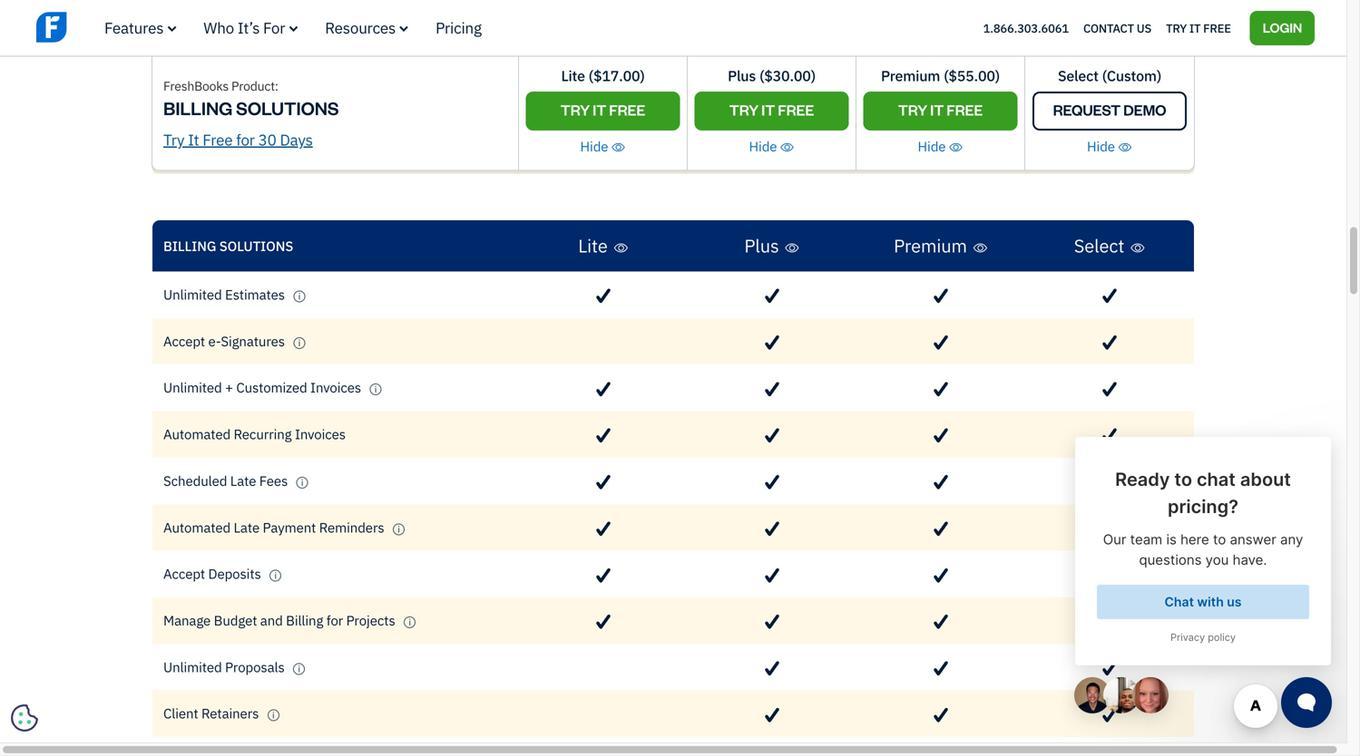 Task type: describe. For each thing, give the bounding box(es) containing it.
try it free link for ($17.00)
[[526, 92, 680, 131]]

customized email templates and signatures
[[163, 48, 434, 66]]

who it's for link
[[204, 18, 298, 38]]

try for premium ($55.00)
[[898, 100, 928, 119]]

pricing link
[[436, 18, 482, 38]]

retainers
[[201, 705, 259, 723]]

i for unlimited proposals
[[298, 664, 300, 675]]

i for automated late payment reminders
[[398, 524, 400, 535]]

billing inside freshbooks product: billing solutions
[[163, 96, 233, 120]]

i for customized email templates and signatures
[[444, 53, 446, 65]]

product:
[[231, 77, 278, 94]]

fields
[[400, 95, 436, 113]]

lite for lite
[[578, 234, 608, 258]]

it
[[1190, 20, 1201, 36]]

2 horizontal spatial client
[[379, 142, 414, 159]]

1.866.303.6061 link
[[984, 20, 1069, 36]]

pricing
[[436, 18, 482, 38]]

e-
[[208, 332, 221, 350]]

features
[[104, 18, 164, 38]]

client retainers
[[163, 705, 262, 723]]

0 vertical spatial signatures
[[366, 48, 431, 66]]

reminders
[[319, 519, 384, 537]]

it for ($55.00)
[[930, 100, 944, 119]]

payment
[[263, 519, 316, 537]]

1 vertical spatial freshbooks
[[215, 142, 286, 159]]

it for ($30.00)
[[762, 100, 775, 119]]

i for accept deposits
[[274, 571, 277, 582]]

scheduled late fees
[[163, 472, 291, 490]]

($55.00)
[[944, 66, 1000, 85]]

i for accept e-signatures
[[298, 337, 301, 349]]

(custom)
[[1102, 66, 1162, 85]]

for
[[263, 18, 285, 38]]

i for scheduled late fees
[[301, 477, 303, 489]]

accept for accept deposits
[[163, 566, 205, 583]]

billing solutions
[[163, 237, 293, 255]]

with
[[315, 95, 341, 113]]

unlimited for unlimited + customized invoices
[[163, 379, 222, 397]]

cookie preferences image
[[11, 705, 38, 732]]

try for lite ($17.00)
[[561, 100, 590, 119]]

plus for plus
[[745, 234, 779, 258]]

i for manage budget and billing for projects
[[409, 617, 411, 629]]

demo
[[1124, 100, 1167, 119]]

0 horizontal spatial emails
[[272, 95, 312, 113]]

i for client retainers
[[272, 710, 275, 722]]

us
[[1137, 20, 1152, 36]]

login
[[1263, 18, 1302, 36]]

contact us link
[[1084, 16, 1152, 40]]

estimates
[[225, 286, 285, 304]]

solutions inside billing solutions element
[[219, 237, 293, 255]]

freshbooks inside freshbooks product: billing solutions
[[163, 77, 229, 94]]

try it free for ($30.00)
[[730, 100, 814, 119]]

1.866.303.6061
[[984, 20, 1069, 36]]

premium for premium ($55.00)
[[881, 66, 940, 85]]

contact
[[1084, 20, 1134, 36]]

projects
[[346, 612, 395, 630]]

who it's for
[[204, 18, 285, 38]]

try it free for 30 days link
[[163, 130, 313, 150]]

request demo
[[1053, 100, 1167, 119]]

who
[[204, 18, 234, 38]]

client inside billing solutions element
[[163, 705, 198, 723]]

late for payment
[[234, 519, 260, 537]]

try it free link
[[1166, 16, 1231, 40]]

select for select (custom)
[[1058, 66, 1099, 85]]

i for unlimited estimates
[[298, 291, 301, 302]]

free for premium ($55.00)
[[947, 100, 983, 119]]

unlimited for unlimited estimates
[[163, 286, 222, 304]]

remove freshbooks branding from client emails
[[163, 142, 460, 159]]

unlimited for unlimited proposals
[[163, 659, 222, 676]]

2 billing from the top
[[163, 237, 216, 255]]

customized inside billing solutions element
[[236, 379, 307, 397]]

0 horizontal spatial customized
[[163, 48, 234, 66]]

recurring
[[234, 426, 292, 443]]

manage
[[163, 612, 211, 630]]

branding
[[290, 142, 344, 159]]

remove freshbooks branding from client emails link
[[163, 142, 477, 159]]

unlimited proposals
[[163, 659, 288, 676]]

automated for automated recurring invoices
[[163, 426, 231, 443]]

1 horizontal spatial and
[[341, 48, 363, 66]]

scheduled
[[163, 472, 227, 490]]

automated client emails with dynamic fields
[[163, 95, 439, 113]]

free for lite ($17.00)
[[609, 100, 645, 119]]

it down freshbooks product: billing solutions
[[188, 130, 199, 150]]

fees
[[259, 472, 288, 490]]



Task type: locate. For each thing, give the bounding box(es) containing it.
automated recurring invoices
[[163, 426, 346, 443]]

billing
[[286, 612, 323, 630]]

resources
[[325, 18, 396, 38]]

late left payment
[[234, 519, 260, 537]]

free
[[1204, 20, 1231, 36], [609, 100, 645, 119], [778, 100, 814, 119], [947, 100, 983, 119], [203, 130, 233, 150]]

premium for premium
[[894, 234, 967, 258]]

1 vertical spatial accept
[[163, 566, 205, 583]]

for inside billing solutions element
[[326, 612, 343, 630]]

1 accept from the top
[[163, 332, 205, 350]]

try for plus ($30.00)
[[730, 100, 759, 119]]

try it free link for ($55.00)
[[864, 92, 1018, 131]]

2 horizontal spatial try it free link
[[864, 92, 1018, 131]]

days
[[280, 130, 313, 150]]

0 vertical spatial premium
[[881, 66, 940, 85]]

1 horizontal spatial for
[[326, 612, 343, 630]]

features link
[[104, 18, 176, 38]]

1 vertical spatial emails
[[417, 142, 457, 159]]

lite for lite ($17.00)
[[561, 66, 585, 85]]

2 horizontal spatial try it free
[[898, 100, 983, 119]]

select inside billing solutions element
[[1074, 234, 1125, 258]]

premium ($55.00)
[[881, 66, 1000, 85]]

select for select
[[1074, 234, 1125, 258]]

1 vertical spatial invoices
[[295, 426, 346, 443]]

and inside billing solutions element
[[260, 612, 283, 630]]

0 vertical spatial select
[[1058, 66, 1099, 85]]

invoices
[[310, 379, 361, 397], [295, 426, 346, 443]]

accept for accept e-signatures
[[163, 332, 205, 350]]

1 vertical spatial billing
[[163, 237, 216, 255]]

accept
[[163, 332, 205, 350], [163, 566, 205, 583]]

and
[[341, 48, 363, 66], [260, 612, 283, 630]]

3 try it free link from the left
[[864, 92, 1018, 131]]

late for fees
[[230, 472, 256, 490]]

1 try it free from the left
[[561, 100, 645, 119]]

select
[[1058, 66, 1099, 85], [1074, 234, 1125, 258]]

0 vertical spatial emails
[[272, 95, 312, 113]]

2 try it free link from the left
[[695, 92, 849, 131]]

client right from
[[379, 142, 414, 159]]

premium
[[881, 66, 940, 85], [894, 234, 967, 258]]

0 horizontal spatial for
[[236, 130, 255, 150]]

1 vertical spatial for
[[326, 612, 343, 630]]

1 vertical spatial automated
[[163, 426, 231, 443]]

try left it
[[1166, 20, 1187, 36]]

0 vertical spatial plus
[[728, 66, 756, 85]]

1 vertical spatial lite
[[578, 234, 608, 258]]

automated up scheduled
[[163, 426, 231, 443]]

lite inside billing solutions element
[[578, 234, 608, 258]]

2 accept from the top
[[163, 566, 205, 583]]

signatures down estimates
[[221, 332, 285, 350]]

late left fees
[[230, 472, 256, 490]]

3 try it free from the left
[[898, 100, 983, 119]]

free for plus ($30.00)
[[778, 100, 814, 119]]

remove
[[163, 142, 212, 159]]

try it free for ($55.00)
[[898, 100, 983, 119]]

accept deposits
[[163, 566, 264, 583]]

lite ($17.00)
[[561, 66, 645, 85]]

1 vertical spatial client
[[379, 142, 414, 159]]

freshbooks left the product:
[[163, 77, 229, 94]]

request demo link
[[1033, 92, 1187, 131]]

contact us
[[1084, 20, 1152, 36]]

free left 30
[[203, 130, 233, 150]]

accept e-signatures
[[163, 332, 288, 350]]

cookie consent banner dialog
[[14, 520, 286, 730]]

it for ($17.00)
[[593, 100, 606, 119]]

1 horizontal spatial signatures
[[366, 48, 431, 66]]

accept up manage
[[163, 566, 205, 583]]

plus inside billing solutions element
[[745, 234, 779, 258]]

1 horizontal spatial emails
[[417, 142, 457, 159]]

automated for automated late payment reminders
[[163, 519, 231, 537]]

client down the product:
[[234, 95, 269, 113]]

try it free for ($17.00)
[[561, 100, 645, 119]]

0 vertical spatial freshbooks
[[163, 77, 229, 94]]

0 vertical spatial unlimited
[[163, 286, 222, 304]]

billing up unlimited estimates
[[163, 237, 216, 255]]

signatures down resources link
[[366, 48, 431, 66]]

automated down scheduled
[[163, 519, 231, 537]]

plus
[[728, 66, 756, 85], [745, 234, 779, 258]]

templates
[[274, 48, 338, 66]]

0 vertical spatial lite
[[561, 66, 585, 85]]

login link
[[1250, 11, 1315, 45]]

checkmark image
[[934, 51, 948, 67], [1103, 98, 1117, 113], [1103, 144, 1117, 160], [596, 289, 611, 304], [765, 289, 779, 304], [934, 289, 948, 304], [1103, 289, 1117, 304], [934, 335, 948, 351], [1103, 335, 1117, 351], [765, 382, 779, 397], [1103, 382, 1117, 397], [596, 429, 611, 444], [765, 429, 779, 444], [934, 429, 948, 444], [765, 475, 779, 491], [765, 522, 779, 537], [934, 522, 948, 537], [765, 568, 779, 584], [934, 568, 948, 584], [1103, 568, 1117, 584], [765, 662, 779, 677], [934, 662, 948, 677], [1103, 662, 1117, 677], [934, 708, 948, 724], [1103, 708, 1117, 724]]

try it free link down plus ($30.00)
[[695, 92, 849, 131]]

unlimited
[[163, 286, 222, 304], [163, 379, 222, 397], [163, 659, 222, 676]]

and left billing
[[260, 612, 283, 630]]

billing solutions element
[[152, 221, 1194, 757]]

checkmark image
[[1103, 51, 1117, 67], [934, 98, 948, 113], [765, 335, 779, 351], [596, 382, 611, 397], [934, 382, 948, 397], [1103, 429, 1117, 444], [596, 475, 611, 491], [934, 475, 948, 491], [596, 522, 611, 537], [1103, 522, 1117, 537], [596, 568, 611, 584], [596, 615, 611, 630], [765, 615, 779, 630], [934, 615, 948, 630], [1103, 615, 1117, 630], [765, 708, 779, 724]]

try down plus ($30.00)
[[730, 100, 759, 119]]

1 vertical spatial unlimited
[[163, 379, 222, 397]]

automated
[[163, 95, 231, 113], [163, 426, 231, 443], [163, 519, 231, 537]]

0 horizontal spatial client
[[163, 705, 198, 723]]

0 horizontal spatial try it free
[[561, 100, 645, 119]]

free right it
[[1204, 20, 1231, 36]]

1 vertical spatial select
[[1074, 234, 1125, 258]]

solutions up days
[[236, 96, 339, 120]]

deposits
[[208, 566, 261, 583]]

i for unlimited + customized invoices
[[375, 384, 377, 395]]

2 try it free from the left
[[730, 100, 814, 119]]

it down lite ($17.00)
[[593, 100, 606, 119]]

try it free down lite ($17.00)
[[561, 100, 645, 119]]

accept left the e-
[[163, 332, 205, 350]]

1 automated from the top
[[163, 95, 231, 113]]

0 vertical spatial invoices
[[310, 379, 361, 397]]

select (custom)
[[1058, 66, 1162, 85]]

0 vertical spatial billing
[[163, 96, 233, 120]]

free down ($30.00) on the right of the page
[[778, 100, 814, 119]]

late
[[230, 472, 256, 490], [234, 519, 260, 537]]

0 horizontal spatial and
[[260, 612, 283, 630]]

try down freshbooks product: billing solutions
[[163, 130, 184, 150]]

unlimited left +
[[163, 379, 222, 397]]

3 automated from the top
[[163, 519, 231, 537]]

try it free link down premium ($55.00)
[[864, 92, 1018, 131]]

0 vertical spatial automated
[[163, 95, 231, 113]]

i
[[444, 53, 446, 65], [298, 291, 301, 302], [298, 337, 301, 349], [375, 384, 377, 395], [301, 477, 303, 489], [398, 524, 400, 535], [274, 571, 277, 582], [409, 617, 411, 629], [298, 664, 300, 675], [272, 710, 275, 722]]

emails
[[272, 95, 312, 113], [417, 142, 457, 159]]

1 horizontal spatial client
[[234, 95, 269, 113]]

dynamic
[[344, 95, 397, 113]]

unlimited up the e-
[[163, 286, 222, 304]]

1 horizontal spatial try it free
[[730, 100, 814, 119]]

try down lite ($17.00)
[[561, 100, 590, 119]]

solutions inside freshbooks product: billing solutions
[[236, 96, 339, 120]]

($17.00)
[[589, 66, 645, 85]]

client left retainers
[[163, 705, 198, 723]]

dialog
[[0, 0, 1361, 757]]

2 automated from the top
[[163, 426, 231, 443]]

1 vertical spatial plus
[[745, 234, 779, 258]]

2 vertical spatial client
[[163, 705, 198, 723]]

customized
[[163, 48, 234, 66], [236, 379, 307, 397]]

1 horizontal spatial try it free link
[[695, 92, 849, 131]]

free down ($17.00)
[[609, 100, 645, 119]]

1 vertical spatial customized
[[236, 379, 307, 397]]

0 vertical spatial solutions
[[236, 96, 339, 120]]

billing up remove
[[163, 96, 233, 120]]

1 vertical spatial solutions
[[219, 237, 293, 255]]

+
[[225, 379, 233, 397]]

signatures inside billing solutions element
[[221, 332, 285, 350]]

automated client emails with dynamic fields link
[[163, 95, 456, 113]]

request
[[1053, 100, 1121, 119]]

0 vertical spatial client
[[234, 95, 269, 113]]

0 vertical spatial late
[[230, 472, 256, 490]]

1 horizontal spatial customized
[[236, 379, 307, 397]]

unlimited + customized invoices
[[163, 379, 364, 397]]

0 vertical spatial customized
[[163, 48, 234, 66]]

signatures
[[366, 48, 431, 66], [221, 332, 285, 350]]

budget
[[214, 612, 257, 630]]

0 vertical spatial for
[[236, 130, 255, 150]]

0 horizontal spatial signatures
[[221, 332, 285, 350]]

solutions up estimates
[[219, 237, 293, 255]]

for
[[236, 130, 255, 150], [326, 612, 343, 630]]

try it free down plus ($30.00)
[[730, 100, 814, 119]]

emails left with
[[272, 95, 312, 113]]

0 horizontal spatial try it free link
[[526, 92, 680, 131]]

resources link
[[325, 18, 408, 38]]

for left 30
[[236, 130, 255, 150]]

0 vertical spatial and
[[341, 48, 363, 66]]

try it free link down lite ($17.00)
[[526, 92, 680, 131]]

try it free link
[[526, 92, 680, 131], [695, 92, 849, 131], [864, 92, 1018, 131]]

1 vertical spatial late
[[234, 519, 260, 537]]

2 unlimited from the top
[[163, 379, 222, 397]]

it down premium ($55.00)
[[930, 100, 944, 119]]

automated for automated client emails with dynamic fields
[[163, 95, 231, 113]]

try it free
[[1166, 20, 1231, 36]]

and down "resources"
[[341, 48, 363, 66]]

2 vertical spatial automated
[[163, 519, 231, 537]]

freshbooks product: billing solutions
[[163, 77, 339, 120]]

unlimited estimates
[[163, 286, 288, 304]]

plus for plus ($30.00)
[[728, 66, 756, 85]]

customized right +
[[236, 379, 307, 397]]

30
[[258, 130, 277, 150]]

proposals
[[225, 659, 285, 676]]

3 unlimited from the top
[[163, 659, 222, 676]]

1 unlimited from the top
[[163, 286, 222, 304]]

unlimited down manage
[[163, 659, 222, 676]]

email
[[237, 48, 271, 66]]

plus ($30.00)
[[728, 66, 816, 85]]

it's
[[238, 18, 260, 38]]

freshbooks down freshbooks product: billing solutions
[[215, 142, 286, 159]]

from
[[347, 142, 375, 159]]

premium inside billing solutions element
[[894, 234, 967, 258]]

2 vertical spatial unlimited
[[163, 659, 222, 676]]

try it free for 30 days
[[163, 130, 313, 150]]

it
[[593, 100, 606, 119], [762, 100, 775, 119], [930, 100, 944, 119], [188, 130, 199, 150]]

try it free down premium ($55.00)
[[898, 100, 983, 119]]

try inside try it free link
[[1166, 20, 1187, 36]]

1 vertical spatial premium
[[894, 234, 967, 258]]

client
[[234, 95, 269, 113], [379, 142, 414, 159], [163, 705, 198, 723]]

freshbooks
[[163, 77, 229, 94], [215, 142, 286, 159]]

1 try it free link from the left
[[526, 92, 680, 131]]

automated up remove
[[163, 95, 231, 113]]

try down premium ($55.00)
[[898, 100, 928, 119]]

automated late payment reminders
[[163, 519, 388, 537]]

freshbooks logo image
[[36, 10, 177, 44]]

try it free
[[561, 100, 645, 119], [730, 100, 814, 119], [898, 100, 983, 119]]

1 vertical spatial and
[[260, 612, 283, 630]]

emails down fields
[[417, 142, 457, 159]]

lite
[[561, 66, 585, 85], [578, 234, 608, 258]]

free down ($55.00)
[[947, 100, 983, 119]]

1 vertical spatial signatures
[[221, 332, 285, 350]]

customized down who
[[163, 48, 234, 66]]

manage budget and billing for projects
[[163, 612, 399, 630]]

1 billing from the top
[[163, 96, 233, 120]]

it down plus ($30.00)
[[762, 100, 775, 119]]

($30.00)
[[760, 66, 816, 85]]

try it free link for ($30.00)
[[695, 92, 849, 131]]

0 vertical spatial accept
[[163, 332, 205, 350]]

for right billing
[[326, 612, 343, 630]]

solutions
[[236, 96, 339, 120], [219, 237, 293, 255]]

try
[[1166, 20, 1187, 36], [561, 100, 590, 119], [730, 100, 759, 119], [898, 100, 928, 119], [163, 130, 184, 150]]



Task type: vqa. For each thing, say whether or not it's contained in the screenshot.


